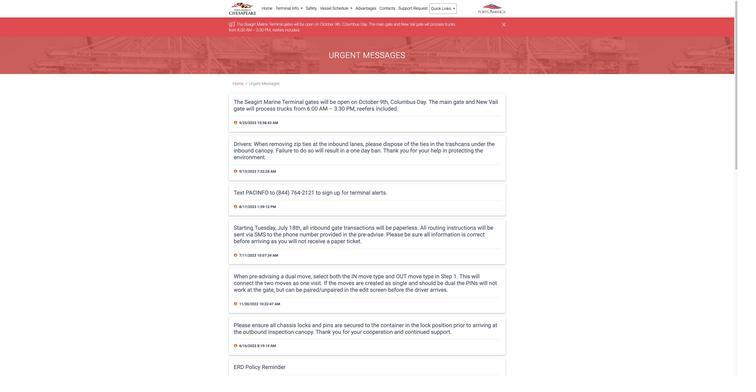 Task type: describe. For each thing, give the bounding box(es) containing it.
be inside alert
[[300, 22, 304, 27]]

alerts.
[[372, 190, 388, 196]]

vessel
[[320, 6, 332, 11]]

one inside when pre-advising a dual move, select both the in move type and out move type in step 1. this will connect the two moves as one visit. if the moves are created as single and should be dual the pins will not work at the gate, but can be paired/unpaired in the edit screen before the driver arrives.
[[300, 280, 310, 287]]

the up continued
[[411, 322, 419, 329]]

0 vertical spatial urgent
[[329, 51, 361, 60]]

1 horizontal spatial –
[[329, 106, 333, 112]]

sent
[[234, 232, 245, 238]]

the left in
[[342, 274, 350, 280]]

8/17/2023 1:39:12 pm
[[239, 205, 276, 209]]

0 vertical spatial home
[[262, 6, 273, 11]]

the down this
[[457, 280, 465, 287]]

0 vertical spatial terminal
[[276, 6, 291, 11]]

when inside drivers: when removing zip ties at the inbound lanes, please dispose of the ties in the trashcans under the inbound canopy.  failure to do so will result in a one day ban. thank you for your help in protecting the environment.
[[254, 141, 268, 147]]

not inside starting tuesday, july 18th, all inbound gate transactions will be paperless. all routing instructions will be sent via sms to the phone number provided in the pre-advise. please be sure all information is correct before arriving as you will not receive a paper ticket.
[[298, 238, 306, 245]]

contacts link
[[378, 3, 397, 13]]

0 horizontal spatial urgent messages
[[249, 81, 280, 86]]

clock image for text pacinfo to (844) 764-2121 to sign up for terminal alerts.
[[234, 205, 239, 209]]

1 vertical spatial urgent
[[249, 81, 261, 86]]

please inside please ensure all chassis locks and pins are secured to the container in the lock position prior to arriving at the outbound inspection canopy.  thank you for your cooperation and continued support.
[[234, 322, 251, 329]]

container
[[381, 322, 404, 329]]

number
[[300, 232, 319, 238]]

zip
[[294, 141, 301, 147]]

outbound
[[243, 329, 267, 335]]

– inside the seagirt marine terminal gates will be open on october 9th, columbus day. the main gate and new vail gate will process trucks from 6:00 am – 3:30 pm, reefers included. link
[[253, 28, 255, 32]]

bullhorn image
[[229, 21, 237, 27]]

2 moves from the left
[[338, 280, 355, 287]]

do
[[300, 148, 307, 154]]

1 move from the left
[[359, 274, 372, 280]]

safety link
[[304, 3, 319, 13]]

two
[[265, 280, 274, 287]]

7:32:28
[[257, 170, 270, 174]]

before inside when pre-advising a dual move, select both the in move type and out move type in step 1. this will connect the two moves as one visit. if the moves are created as single and should be dual the pins will not work at the gate, but can be paired/unpaired in the edit screen before the driver arrives.
[[388, 287, 404, 293]]

day. inside the seagirt marine terminal gates will be open on october 9th, columbus day. the main gate and new vail gate will process trucks from 6:00 am – 3:30 pm, reefers included. link
[[361, 22, 368, 27]]

9/13/2023
[[239, 170, 257, 174]]

reefers inside alert
[[273, 28, 284, 32]]

single
[[393, 280, 407, 287]]

1 vertical spatial 3:30
[[334, 106, 345, 112]]

1 vertical spatial home
[[233, 81, 244, 86]]

clock image
[[234, 121, 239, 125]]

please
[[366, 141, 382, 147]]

0 vertical spatial inbound
[[329, 141, 349, 147]]

quick
[[431, 6, 441, 11]]

lanes,
[[350, 141, 364, 147]]

10:38:43
[[257, 121, 272, 125]]

1 horizontal spatial columbus
[[391, 99, 416, 105]]

the seagirt marine terminal gates will be open on october 9th, columbus day. the main gate and new vail gate will process trucks from 6:00 am – 3:30 pm, reefers included. inside alert
[[229, 22, 455, 32]]

am for all
[[271, 344, 276, 349]]

to inside starting tuesday, july 18th, all inbound gate transactions will be paperless. all routing instructions will be sent via sms to the phone number provided in the pre-advise. please be sure all information is correct before arriving as you will not receive a paper ticket.
[[267, 232, 272, 238]]

trashcans
[[446, 141, 470, 147]]

1 horizontal spatial reefers
[[357, 106, 375, 112]]

work
[[234, 287, 246, 293]]

help
[[431, 148, 442, 154]]

1 vertical spatial inbound
[[234, 148, 254, 154]]

1 vertical spatial the seagirt marine terminal gates will be open on october 9th, columbus day. the main gate and new vail gate will process trucks from 6:00 am – 3:30 pm, reefers included.
[[234, 99, 498, 112]]

move,
[[297, 274, 312, 280]]

the up result
[[319, 141, 327, 147]]

new inside alert
[[401, 22, 409, 27]]

pre- inside when pre-advising a dual move, select both the in move type and out move type in step 1. this will connect the two moves as one visit. if the moves are created as single and should be dual the pins will not work at the gate, but can be paired/unpaired in the edit screen before the driver arrives.
[[249, 274, 259, 280]]

1 vertical spatial for
[[342, 190, 349, 196]]

receive
[[308, 238, 326, 245]]

11/30/2022 10:22:47 am
[[239, 302, 280, 307]]

position
[[432, 322, 452, 329]]

at inside please ensure all chassis locks and pins are secured to the container in the lock position prior to arriving at the outbound inspection canopy.  thank you for your cooperation and continued support.
[[493, 322, 498, 329]]

you inside please ensure all chassis locks and pins are secured to the container in the lock position prior to arriving at the outbound inspection canopy.  thank you for your cooperation and continued support.
[[333, 329, 342, 335]]

removing
[[269, 141, 293, 147]]

seagirt inside alert
[[244, 22, 256, 27]]

via
[[246, 232, 253, 238]]

a inside when pre-advising a dual move, select both the in move type and out move type in step 1. this will connect the two moves as one visit. if the moves are created as single and should be dual the pins will not work at the gate, but can be paired/unpaired in the edit screen before the driver arrives.
[[281, 274, 284, 280]]

8/17/2023
[[239, 205, 257, 209]]

quick links
[[431, 6, 452, 11]]

of
[[404, 141, 410, 147]]

1 vertical spatial gates
[[305, 99, 319, 105]]

thank inside please ensure all chassis locks and pins are secured to the container in the lock position prior to arriving at the outbound inspection canopy.  thank you for your cooperation and continued support.
[[316, 329, 331, 335]]

at inside when pre-advising a dual move, select both the in move type and out move type in step 1. this will connect the two moves as one visit. if the moves are created as single and should be dual the pins will not work at the gate, but can be paired/unpaired in the edit screen before the driver arrives.
[[247, 287, 252, 293]]

pins
[[466, 280, 478, 287]]

advantages link
[[354, 3, 378, 13]]

edit
[[360, 287, 369, 293]]

terminal info
[[276, 6, 300, 11]]

drivers:
[[234, 141, 253, 147]]

both
[[330, 274, 341, 280]]

6/16/2022 8:19:14 am
[[239, 344, 276, 349]]

1 vertical spatial on
[[351, 99, 358, 105]]

clock image for please ensure all chassis locks and pins are secured to the container in the lock position prior to arriving at the outbound inspection canopy.  thank you for your cooperation and continued support.
[[234, 345, 239, 348]]

am for july
[[273, 254, 278, 258]]

support request link
[[397, 3, 430, 13]]

driver
[[415, 287, 429, 293]]

0 horizontal spatial process
[[256, 106, 276, 112]]

764-
[[291, 190, 302, 196]]

1 horizontal spatial pm,
[[346, 106, 356, 112]]

am for marine
[[273, 121, 278, 125]]

7/11/2023 10:07:34 am
[[239, 254, 278, 258]]

the up 'help'
[[436, 141, 444, 147]]

a inside drivers: when removing zip ties at the inbound lanes, please dispose of the ties in the trashcans under the inbound canopy.  failure to do so will result in a one day ban. thank you for your help in protecting the environment.
[[346, 148, 349, 154]]

gate,
[[263, 287, 275, 293]]

1 vertical spatial 9th,
[[380, 99, 389, 105]]

1.
[[454, 274, 458, 280]]

to inside drivers: when removing zip ties at the inbound lanes, please dispose of the ties in the trashcans under the inbound canopy.  failure to do so will result in a one day ban. thank you for your help in protecting the environment.
[[294, 148, 299, 154]]

should
[[419, 280, 436, 287]]

for inside drivers: when removing zip ties at the inbound lanes, please dispose of the ties in the trashcans under the inbound canopy.  failure to do so will result in a one day ban. thank you for your help in protecting the environment.
[[411, 148, 418, 154]]

open inside alert
[[305, 22, 314, 27]]

11/30/2022
[[239, 302, 259, 307]]

screen
[[370, 287, 387, 293]]

0 vertical spatial home link
[[260, 3, 274, 13]]

1 horizontal spatial day.
[[417, 99, 428, 105]]

protecting
[[449, 148, 474, 154]]

0 horizontal spatial messages
[[262, 81, 280, 86]]

the down the under
[[475, 148, 483, 154]]

lock
[[421, 322, 431, 329]]

am inside alert
[[246, 28, 252, 32]]

select
[[314, 274, 328, 280]]

but
[[276, 287, 284, 293]]

and inside alert
[[394, 22, 400, 27]]

not inside when pre-advising a dual move, select both the in move type and out move type in step 1. this will connect the two moves as one visit. if the moves are created as single and should be dual the pins will not work at the gate, but can be paired/unpaired in the edit screen before the driver arrives.
[[489, 280, 497, 287]]

in right result
[[340, 148, 345, 154]]

2 type from the left
[[423, 274, 434, 280]]

sign
[[322, 190, 333, 196]]

1 ties from the left
[[303, 141, 312, 147]]

ticket.
[[347, 238, 362, 245]]

result
[[325, 148, 339, 154]]

am for advising
[[275, 302, 280, 307]]

request
[[414, 6, 428, 11]]

(844)
[[276, 190, 290, 196]]

phone
[[283, 232, 298, 238]]

please ensure all chassis locks and pins are secured to the container in the lock position prior to arriving at the outbound inspection canopy.  thank you for your cooperation and continued support.
[[234, 322, 498, 335]]

before inside starting tuesday, july 18th, all inbound gate transactions will be paperless. all routing instructions will be sent via sms to the phone number provided in the pre-advise. please be sure all information is correct before arriving as you will not receive a paper ticket.
[[234, 238, 250, 245]]

in right 'help'
[[443, 148, 447, 154]]

links
[[442, 6, 451, 11]]

1 vertical spatial vail
[[489, 99, 498, 105]]

support request
[[399, 6, 428, 11]]

when inside when pre-advising a dual move, select both the in move type and out move type in step 1. this will connect the two moves as one visit. if the moves are created as single and should be dual the pins will not work at the gate, but can be paired/unpaired in the edit screen before the driver arrives.
[[234, 274, 248, 280]]

2 vertical spatial terminal
[[282, 99, 304, 105]]

thank inside drivers: when removing zip ties at the inbound lanes, please dispose of the ties in the trashcans under the inbound canopy.  failure to do so will result in a one day ban. thank you for your help in protecting the environment.
[[383, 148, 399, 154]]

1 horizontal spatial included.
[[376, 106, 399, 112]]

main inside alert
[[377, 22, 384, 27]]

info
[[292, 6, 299, 11]]

2 move from the left
[[408, 274, 422, 280]]

please inside starting tuesday, july 18th, all inbound gate transactions will be paperless. all routing instructions will be sent via sms to the phone number provided in the pre-advise. please be sure all information is correct before arriving as you will not receive a paper ticket.
[[387, 232, 403, 238]]

canopy. inside drivers: when removing zip ties at the inbound lanes, please dispose of the ties in the trashcans under the inbound canopy.  failure to do so will result in a one day ban. thank you for your help in protecting the environment.
[[255, 148, 275, 154]]

0 vertical spatial messages
[[363, 51, 406, 60]]

2121
[[302, 190, 315, 196]]

0 horizontal spatial dual
[[285, 274, 296, 280]]

in
[[352, 274, 357, 280]]

inbound inside starting tuesday, july 18th, all inbound gate transactions will be paperless. all routing instructions will be sent via sms to the phone number provided in the pre-advise. please be sure all information is correct before arriving as you will not receive a paper ticket.
[[310, 225, 330, 231]]

0 vertical spatial urgent messages
[[329, 51, 406, 60]]

continued
[[405, 329, 430, 335]]

under
[[472, 141, 486, 147]]

1 horizontal spatial new
[[477, 99, 488, 105]]

is
[[462, 232, 466, 238]]

text pacinfo to (844) 764-2121 to sign up for terminal alerts.
[[234, 190, 388, 196]]

advising
[[259, 274, 280, 280]]

connect
[[234, 280, 254, 287]]

this
[[460, 274, 470, 280]]

1 vertical spatial 6:00
[[307, 106, 318, 112]]

canopy. inside please ensure all chassis locks and pins are secured to the container in the lock position prior to arriving at the outbound inspection canopy.  thank you for your cooperation and continued support.
[[295, 329, 315, 335]]

the left gate,
[[254, 287, 262, 293]]

pm
[[271, 205, 276, 209]]

the left "two"
[[255, 280, 263, 287]]

the down single
[[406, 287, 414, 293]]

1 vertical spatial october
[[359, 99, 379, 105]]

1 vertical spatial all
[[424, 232, 430, 238]]

environment.
[[234, 154, 266, 161]]

prior
[[454, 322, 465, 329]]

in left step
[[435, 274, 440, 280]]

6/16/2022
[[239, 344, 257, 349]]

starting
[[234, 225, 254, 231]]

when pre-advising a dual move, select both the in move type and out move type in step 1. this will connect the two moves as one visit. if the moves are created as single and should be dual the pins will not work at the gate, but can be paired/unpaired in the edit screen before the driver arrives.
[[234, 274, 497, 293]]

your inside please ensure all chassis locks and pins are secured to the container in the lock position prior to arriving at the outbound inspection canopy.  thank you for your cooperation and continued support.
[[351, 329, 362, 335]]

if
[[324, 280, 327, 287]]

1 vertical spatial home link
[[233, 81, 244, 86]]

1 horizontal spatial all
[[303, 225, 309, 231]]

1 vertical spatial trucks
[[277, 106, 293, 112]]

1 vertical spatial main
[[440, 99, 452, 105]]



Task type: vqa. For each thing, say whether or not it's contained in the screenshot.
1st "-" from the left
no



Task type: locate. For each thing, give the bounding box(es) containing it.
1 vertical spatial dual
[[445, 280, 456, 287]]

policy
[[246, 364, 261, 371]]

move right in
[[359, 274, 372, 280]]

vail inside alert
[[410, 22, 415, 27]]

1 horizontal spatial main
[[440, 99, 452, 105]]

marine inside alert
[[257, 22, 268, 27]]

0 vertical spatial a
[[346, 148, 349, 154]]

vail
[[410, 22, 415, 27], [489, 99, 498, 105]]

1 vertical spatial pm,
[[346, 106, 356, 112]]

ties up do
[[303, 141, 312, 147]]

failure
[[276, 148, 293, 154]]

pre- down transactions on the bottom of the page
[[358, 232, 368, 238]]

and
[[394, 22, 400, 27], [466, 99, 475, 105], [386, 274, 395, 280], [409, 280, 418, 287], [312, 322, 322, 329], [395, 329, 404, 335]]

0 horizontal spatial move
[[359, 274, 372, 280]]

clock image for when pre-advising a dual move, select both the in move type and out move type in step 1. this will connect the two moves as one visit. if the moves are created as single and should be dual the pins will not work at the gate, but can be paired/unpaired in the edit screen before the driver arrives.
[[234, 303, 239, 306]]

9th,
[[335, 22, 341, 27], [380, 99, 389, 105]]

in inside starting tuesday, july 18th, all inbound gate transactions will be paperless. all routing instructions will be sent via sms to the phone number provided in the pre-advise. please be sure all information is correct before arriving as you will not receive a paper ticket.
[[343, 232, 348, 238]]

inbound
[[329, 141, 349, 147], [234, 148, 254, 154], [310, 225, 330, 231]]

visit.
[[311, 280, 323, 287]]

0 vertical spatial for
[[411, 148, 418, 154]]

you down pins
[[333, 329, 342, 335]]

type up created
[[374, 274, 384, 280]]

inspection
[[268, 329, 294, 335]]

0 horizontal spatial thank
[[316, 329, 331, 335]]

1 vertical spatial terminal
[[269, 22, 283, 27]]

pm, inside alert
[[265, 28, 272, 32]]

your down secured
[[351, 329, 362, 335]]

1 vertical spatial open
[[338, 99, 350, 105]]

inbound up result
[[329, 141, 349, 147]]

1 horizontal spatial 3:30
[[334, 106, 345, 112]]

0 horizontal spatial vail
[[410, 22, 415, 27]]

clock image for drivers: when removing zip ties at the inbound lanes, please dispose of the ties in the trashcans under the inbound canopy.  failure to do so will result in a one day ban. thank you for your help in protecting the environment.
[[234, 170, 239, 174]]

5 clock image from the top
[[234, 345, 239, 348]]

moves
[[275, 280, 292, 287], [338, 280, 355, 287]]

0 vertical spatial vail
[[410, 22, 415, 27]]

thank down pins
[[316, 329, 331, 335]]

clock image left 8/17/2023
[[234, 205, 239, 209]]

1 vertical spatial canopy.
[[295, 329, 315, 335]]

2 vertical spatial a
[[281, 274, 284, 280]]

please up outbound
[[234, 322, 251, 329]]

inbound up number
[[310, 225, 330, 231]]

pre- up connect
[[249, 274, 259, 280]]

0 vertical spatial canopy.
[[255, 148, 275, 154]]

clock image left 9/13/2023 at the left of the page
[[234, 170, 239, 174]]

pre- inside starting tuesday, july 18th, all inbound gate transactions will be paperless. all routing instructions will be sent via sms to the phone number provided in the pre-advise. please be sure all information is correct before arriving as you will not receive a paper ticket.
[[358, 232, 368, 238]]

0 horizontal spatial are
[[335, 322, 343, 329]]

dual up can
[[285, 274, 296, 280]]

0 vertical spatial marine
[[257, 22, 268, 27]]

0 vertical spatial new
[[401, 22, 409, 27]]

the left outbound
[[234, 329, 242, 335]]

1 horizontal spatial as
[[293, 280, 299, 287]]

2 vertical spatial at
[[493, 322, 498, 329]]

0 vertical spatial your
[[419, 148, 430, 154]]

thank
[[383, 148, 399, 154], [316, 329, 331, 335]]

0 vertical spatial reefers
[[273, 28, 284, 32]]

to left sign on the bottom
[[316, 190, 321, 196]]

dual down step
[[445, 280, 456, 287]]

when up connect
[[234, 274, 248, 280]]

in up paper
[[343, 232, 348, 238]]

for left 'help'
[[411, 148, 418, 154]]

provided
[[320, 232, 342, 238]]

reminder
[[262, 364, 286, 371]]

9th, inside the seagirt marine terminal gates will be open on october 9th, columbus day. the main gate and new vail gate will process trucks from 6:00 am – 3:30 pm, reefers included. link
[[335, 22, 341, 27]]

all up inspection
[[270, 322, 276, 329]]

you inside starting tuesday, july 18th, all inbound gate transactions will be paperless. all routing instructions will be sent via sms to the phone number provided in the pre-advise. please be sure all information is correct before arriving as you will not receive a paper ticket.
[[278, 238, 287, 245]]

the left edit
[[350, 287, 358, 293]]

advantages
[[356, 6, 377, 11]]

1 horizontal spatial you
[[333, 329, 342, 335]]

please down paperless. at bottom
[[387, 232, 403, 238]]

trucks
[[445, 22, 455, 27], [277, 106, 293, 112]]

safety
[[306, 6, 317, 11]]

not right 'pins' at bottom
[[489, 280, 497, 287]]

vessel schedule link
[[319, 3, 354, 13]]

0 horizontal spatial type
[[374, 274, 384, 280]]

vessel schedule
[[320, 6, 350, 11]]

1 horizontal spatial one
[[351, 148, 360, 154]]

all down all on the right bottom
[[424, 232, 430, 238]]

0 horizontal spatial urgent
[[249, 81, 261, 86]]

at inside drivers: when removing zip ties at the inbound lanes, please dispose of the ties in the trashcans under the inbound canopy.  failure to do so will result in a one day ban. thank you for your help in protecting the environment.
[[313, 141, 318, 147]]

you down of
[[400, 148, 409, 154]]

main
[[377, 22, 384, 27], [440, 99, 452, 105]]

process up 10:38:43
[[256, 106, 276, 112]]

seagirt right bullhorn icon at the left
[[244, 22, 256, 27]]

0 horizontal spatial arriving
[[251, 238, 270, 245]]

are up edit
[[356, 280, 364, 287]]

included. inside alert
[[285, 28, 300, 32]]

0 vertical spatial columbus
[[343, 22, 360, 27]]

the right of
[[411, 141, 419, 147]]

1 vertical spatial when
[[234, 274, 248, 280]]

9/13/2023 7:32:28 am
[[239, 170, 276, 174]]

terminal inside alert
[[269, 22, 283, 27]]

2 ties from the left
[[420, 141, 429, 147]]

process inside the seagirt marine terminal gates will be open on october 9th, columbus day. the main gate and new vail gate will process trucks from 6:00 am – 3:30 pm, reefers included. link
[[431, 22, 444, 27]]

from
[[229, 28, 236, 32], [294, 106, 306, 112]]

are right pins
[[335, 322, 343, 329]]

1 moves from the left
[[275, 280, 292, 287]]

1 vertical spatial marine
[[264, 99, 281, 105]]

for inside please ensure all chassis locks and pins are secured to the container in the lock position prior to arriving at the outbound inspection canopy.  thank you for your cooperation and continued support.
[[343, 329, 350, 335]]

will inside drivers: when removing zip ties at the inbound lanes, please dispose of the ties in the trashcans under the inbound canopy.  failure to do so will result in a one day ban. thank you for your help in protecting the environment.
[[315, 148, 324, 154]]

the seagirt marine terminal gates will be open on october 9th, columbus day. the main gate and new vail gate will process trucks from 6:00 am – 3:30 pm, reefers included. alert
[[0, 18, 735, 37]]

day
[[361, 148, 370, 154]]

0 vertical spatial please
[[387, 232, 403, 238]]

paper
[[331, 238, 346, 245]]

2 horizontal spatial a
[[346, 148, 349, 154]]

gates inside alert
[[284, 22, 293, 27]]

created
[[365, 280, 384, 287]]

contacts
[[380, 6, 396, 11]]

are
[[356, 280, 364, 287], [335, 322, 343, 329]]

seagirt up 9/25/2023 10:38:43 am
[[245, 99, 262, 105]]

am for removing
[[271, 170, 276, 174]]

terminal
[[276, 6, 291, 11], [269, 22, 283, 27], [282, 99, 304, 105]]

18th,
[[289, 225, 302, 231]]

10:22:47
[[259, 302, 274, 307]]

pins
[[323, 322, 333, 329]]

0 horizontal spatial open
[[305, 22, 314, 27]]

type up should
[[423, 274, 434, 280]]

the right if
[[329, 280, 337, 287]]

in up 'help'
[[431, 141, 435, 147]]

6:00 inside alert
[[237, 28, 245, 32]]

erd policy reminder
[[234, 364, 286, 371]]

in up continued
[[406, 322, 410, 329]]

1 horizontal spatial are
[[356, 280, 364, 287]]

clock image for starting tuesday, july 18th, all inbound gate transactions will be paperless. all routing instructions will be sent via sms to the phone number provided in the pre-advise. please be sure all information is correct before arriving as you will not receive a paper ticket.
[[234, 254, 239, 258]]

type
[[374, 274, 384, 280], [423, 274, 434, 280]]

text
[[234, 190, 245, 196]]

0 horizontal spatial pre-
[[249, 274, 259, 280]]

one down lanes,
[[351, 148, 360, 154]]

0 vertical spatial 9th,
[[335, 22, 341, 27]]

8:19:14
[[257, 344, 270, 349]]

1 horizontal spatial arriving
[[473, 322, 491, 329]]

1 vertical spatial at
[[247, 287, 252, 293]]

from inside alert
[[229, 28, 236, 32]]

support
[[399, 6, 413, 11]]

1 vertical spatial seagirt
[[245, 99, 262, 105]]

0 vertical spatial gates
[[284, 22, 293, 27]]

reefers
[[273, 28, 284, 32], [357, 106, 375, 112]]

0 horizontal spatial october
[[320, 22, 334, 27]]

0 vertical spatial the seagirt marine terminal gates will be open on october 9th, columbus day. the main gate and new vail gate will process trucks from 6:00 am – 3:30 pm, reefers included.
[[229, 22, 455, 32]]

0 vertical spatial pm,
[[265, 28, 272, 32]]

new
[[401, 22, 409, 27], [477, 99, 488, 105]]

pre-
[[358, 232, 368, 238], [249, 274, 259, 280]]

0 horizontal spatial at
[[247, 287, 252, 293]]

9/25/2023 10:38:43 am
[[239, 121, 278, 125]]

the up ticket.
[[349, 232, 357, 238]]

terminal
[[350, 190, 371, 196]]

–
[[253, 28, 255, 32], [329, 106, 333, 112]]

process down 'quick'
[[431, 22, 444, 27]]

to left "(844)"
[[270, 190, 275, 196]]

2 horizontal spatial as
[[385, 280, 391, 287]]

0 vertical spatial not
[[298, 238, 306, 245]]

0 horizontal spatial one
[[300, 280, 310, 287]]

one inside drivers: when removing zip ties at the inbound lanes, please dispose of the ties in the trashcans under the inbound canopy.  failure to do so will result in a one day ban. thank you for your help in protecting the environment.
[[351, 148, 360, 154]]

1 horizontal spatial open
[[338, 99, 350, 105]]

arriving inside please ensure all chassis locks and pins are secured to the container in the lock position prior to arriving at the outbound inspection canopy.  thank you for your cooperation and continued support.
[[473, 322, 491, 329]]

0 horizontal spatial pm,
[[265, 28, 272, 32]]

tuesday,
[[255, 225, 276, 231]]

0 vertical spatial –
[[253, 28, 255, 32]]

1 vertical spatial messages
[[262, 81, 280, 86]]

0 horizontal spatial when
[[234, 274, 248, 280]]

to right prior
[[467, 322, 472, 329]]

to down zip
[[294, 148, 299, 154]]

urgent
[[329, 51, 361, 60], [249, 81, 261, 86]]

arriving
[[251, 238, 270, 245], [473, 322, 491, 329]]

1 horizontal spatial before
[[388, 287, 404, 293]]

to down tuesday, on the left
[[267, 232, 272, 238]]

all
[[420, 225, 427, 231]]

the down july
[[274, 232, 282, 238]]

gate inside starting tuesday, july 18th, all inbound gate transactions will be paperless. all routing instructions will be sent via sms to the phone number provided in the pre-advise. please be sure all information is correct before arriving as you will not receive a paper ticket.
[[332, 225, 343, 231]]

as inside starting tuesday, july 18th, all inbound gate transactions will be paperless. all routing instructions will be sent via sms to the phone number provided in the pre-advise. please be sure all information is correct before arriving as you will not receive a paper ticket.
[[271, 238, 277, 245]]

0 vertical spatial before
[[234, 238, 250, 245]]

inbound down drivers:
[[234, 148, 254, 154]]

3:30 inside alert
[[256, 28, 264, 32]]

advise.
[[368, 232, 385, 238]]

your inside drivers: when removing zip ties at the inbound lanes, please dispose of the ties in the trashcans under the inbound canopy.  failure to do so will result in a one day ban. thank you for your help in protecting the environment.
[[419, 148, 430, 154]]

are inside when pre-advising a dual move, select both the in move type and out move type in step 1. this will connect the two moves as one visit. if the moves are created as single and should be dual the pins will not work at the gate, but can be paired/unpaired in the edit screen before the driver arrives.
[[356, 280, 364, 287]]

you down phone
[[278, 238, 287, 245]]

will
[[294, 22, 299, 27], [425, 22, 430, 27], [320, 99, 329, 105], [246, 106, 255, 112], [315, 148, 324, 154], [376, 225, 385, 231], [478, 225, 486, 231], [289, 238, 297, 245], [472, 274, 480, 280], [480, 280, 488, 287]]

move right "out"
[[408, 274, 422, 280]]

1 horizontal spatial gates
[[305, 99, 319, 105]]

0 vertical spatial trucks
[[445, 22, 455, 27]]

2 clock image from the top
[[234, 205, 239, 209]]

canopy. up environment.
[[255, 148, 275, 154]]

0 horizontal spatial home
[[233, 81, 244, 86]]

all up number
[[303, 225, 309, 231]]

0 horizontal spatial 9th,
[[335, 22, 341, 27]]

3 clock image from the top
[[234, 254, 239, 258]]

on inside alert
[[315, 22, 319, 27]]

0 horizontal spatial ties
[[303, 141, 312, 147]]

1 vertical spatial pre-
[[249, 274, 259, 280]]

1 vertical spatial one
[[300, 280, 310, 287]]

1 horizontal spatial from
[[294, 106, 306, 112]]

a right advising
[[281, 274, 284, 280]]

all
[[303, 225, 309, 231], [424, 232, 430, 238], [270, 322, 276, 329]]

arriving right prior
[[473, 322, 491, 329]]

ban.
[[371, 148, 382, 154]]

1 vertical spatial –
[[329, 106, 333, 112]]

1 vertical spatial columbus
[[391, 99, 416, 105]]

arrives.
[[430, 287, 448, 293]]

seagirt
[[244, 22, 256, 27], [245, 99, 262, 105]]

close image
[[502, 22, 506, 28]]

0 vertical spatial from
[[229, 28, 236, 32]]

1 horizontal spatial please
[[387, 232, 403, 238]]

as up can
[[293, 280, 299, 287]]

you inside drivers: when removing zip ties at the inbound lanes, please dispose of the ties in the trashcans under the inbound canopy.  failure to do so will result in a one day ban. thank you for your help in protecting the environment.
[[400, 148, 409, 154]]

support.
[[431, 329, 452, 335]]

so
[[308, 148, 314, 154]]

one
[[351, 148, 360, 154], [300, 280, 310, 287]]

moves up but
[[275, 280, 292, 287]]

clock image left '6/16/2022'
[[234, 345, 239, 348]]

moves down in
[[338, 280, 355, 287]]

for right up
[[342, 190, 349, 196]]

pacinfo
[[246, 190, 269, 196]]

to up cooperation
[[365, 322, 370, 329]]

as down tuesday, on the left
[[271, 238, 277, 245]]

the
[[237, 22, 243, 27], [369, 22, 375, 27], [234, 99, 243, 105], [429, 99, 438, 105]]

all inside please ensure all chassis locks and pins are secured to the container in the lock position prior to arriving at the outbound inspection canopy.  thank you for your cooperation and continued support.
[[270, 322, 276, 329]]

a right result
[[346, 148, 349, 154]]

ensure
[[252, 322, 269, 329]]

correct
[[467, 232, 485, 238]]

when up environment.
[[254, 141, 268, 147]]

columbus inside the seagirt marine terminal gates will be open on october 9th, columbus day. the main gate and new vail gate will process trucks from 6:00 am – 3:30 pm, reefers included. link
[[343, 22, 360, 27]]

can
[[286, 287, 295, 293]]

1:39:12
[[257, 205, 270, 209]]

trucks inside alert
[[445, 22, 455, 27]]

not down number
[[298, 238, 306, 245]]

before down sent
[[234, 238, 250, 245]]

step
[[441, 274, 452, 280]]

0 vertical spatial are
[[356, 280, 364, 287]]

the right the under
[[487, 141, 495, 147]]

thank down dispose
[[383, 148, 399, 154]]

1 vertical spatial included.
[[376, 106, 399, 112]]

clock image
[[234, 170, 239, 174], [234, 205, 239, 209], [234, 254, 239, 258], [234, 303, 239, 306], [234, 345, 239, 348]]

the up cooperation
[[372, 322, 379, 329]]

9/25/2023
[[239, 121, 257, 125]]

for down secured
[[343, 329, 350, 335]]

0 vertical spatial 6:00
[[237, 28, 245, 32]]

a inside starting tuesday, july 18th, all inbound gate transactions will be paperless. all routing instructions will be sent via sms to the phone number provided in the pre-advise. please be sure all information is correct before arriving as you will not receive a paper ticket.
[[327, 238, 330, 245]]

1 vertical spatial urgent messages
[[249, 81, 280, 86]]

information
[[432, 232, 460, 238]]

ties right of
[[420, 141, 429, 147]]

clock image left 7/11/2023
[[234, 254, 239, 258]]

a down provided
[[327, 238, 330, 245]]

0 vertical spatial on
[[315, 22, 319, 27]]

dispose
[[383, 141, 403, 147]]

in left edit
[[345, 287, 349, 293]]

your left 'help'
[[419, 148, 430, 154]]

for
[[411, 148, 418, 154], [342, 190, 349, 196], [343, 329, 350, 335]]

cooperation
[[363, 329, 393, 335]]

1 type from the left
[[374, 274, 384, 280]]

are inside please ensure all chassis locks and pins are secured to the container in the lock position prior to arriving at the outbound inspection canopy.  thank you for your cooperation and continued support.
[[335, 322, 343, 329]]

october inside alert
[[320, 22, 334, 27]]

a
[[346, 148, 349, 154], [327, 238, 330, 245], [281, 274, 284, 280]]

paired/unpaired
[[304, 287, 343, 293]]

one down move,
[[300, 280, 310, 287]]

3:30
[[256, 28, 264, 32], [334, 106, 345, 112]]

as left single
[[385, 280, 391, 287]]

out
[[396, 274, 407, 280]]

clock image left 11/30/2022
[[234, 303, 239, 306]]

secured
[[344, 322, 364, 329]]

0 vertical spatial included.
[[285, 28, 300, 32]]

0 horizontal spatial please
[[234, 322, 251, 329]]

0 horizontal spatial main
[[377, 22, 384, 27]]

instructions
[[447, 225, 476, 231]]

0 horizontal spatial from
[[229, 28, 236, 32]]

0 horizontal spatial reefers
[[273, 28, 284, 32]]

before down single
[[388, 287, 404, 293]]

10:07:34
[[257, 254, 272, 258]]

starting tuesday, july 18th, all inbound gate transactions will be paperless. all routing instructions will be sent via sms to the phone number provided in the pre-advise. please be sure all information is correct before arriving as you will not receive a paper ticket.
[[234, 225, 494, 245]]

0 horizontal spatial you
[[278, 238, 287, 245]]

0 horizontal spatial on
[[315, 22, 319, 27]]

drivers: when removing zip ties at the inbound lanes, please dispose of the ties in the trashcans under the inbound canopy.  failure to do so will result in a one day ban. thank you for your help in protecting the environment.
[[234, 141, 495, 161]]

canopy. down locks on the bottom left of page
[[295, 329, 315, 335]]

1 clock image from the top
[[234, 170, 239, 174]]

0 horizontal spatial day.
[[361, 22, 368, 27]]

1 horizontal spatial messages
[[363, 51, 406, 60]]

1 horizontal spatial urgent messages
[[329, 51, 406, 60]]

0 horizontal spatial your
[[351, 329, 362, 335]]

arriving inside starting tuesday, july 18th, all inbound gate transactions will be paperless. all routing instructions will be sent via sms to the phone number provided in the pre-advise. please be sure all information is correct before arriving as you will not receive a paper ticket.
[[251, 238, 270, 245]]

0 vertical spatial day.
[[361, 22, 368, 27]]

4 clock image from the top
[[234, 303, 239, 306]]

1 horizontal spatial vail
[[489, 99, 498, 105]]

0 horizontal spatial canopy.
[[255, 148, 275, 154]]

0 vertical spatial dual
[[285, 274, 296, 280]]

0 vertical spatial when
[[254, 141, 268, 147]]

the seagirt marine terminal gates will be open on october 9th, columbus day. the main gate and new vail gate will process trucks from 6:00 am – 3:30 pm, reefers included. link
[[229, 22, 455, 32]]

in inside please ensure all chassis locks and pins are secured to the container in the lock position prior to arriving at the outbound inspection canopy.  thank you for your cooperation and continued support.
[[406, 322, 410, 329]]

sms
[[255, 232, 266, 238]]

urgent messages
[[329, 51, 406, 60], [249, 81, 280, 86]]

0 horizontal spatial not
[[298, 238, 306, 245]]

arriving down sms
[[251, 238, 270, 245]]



